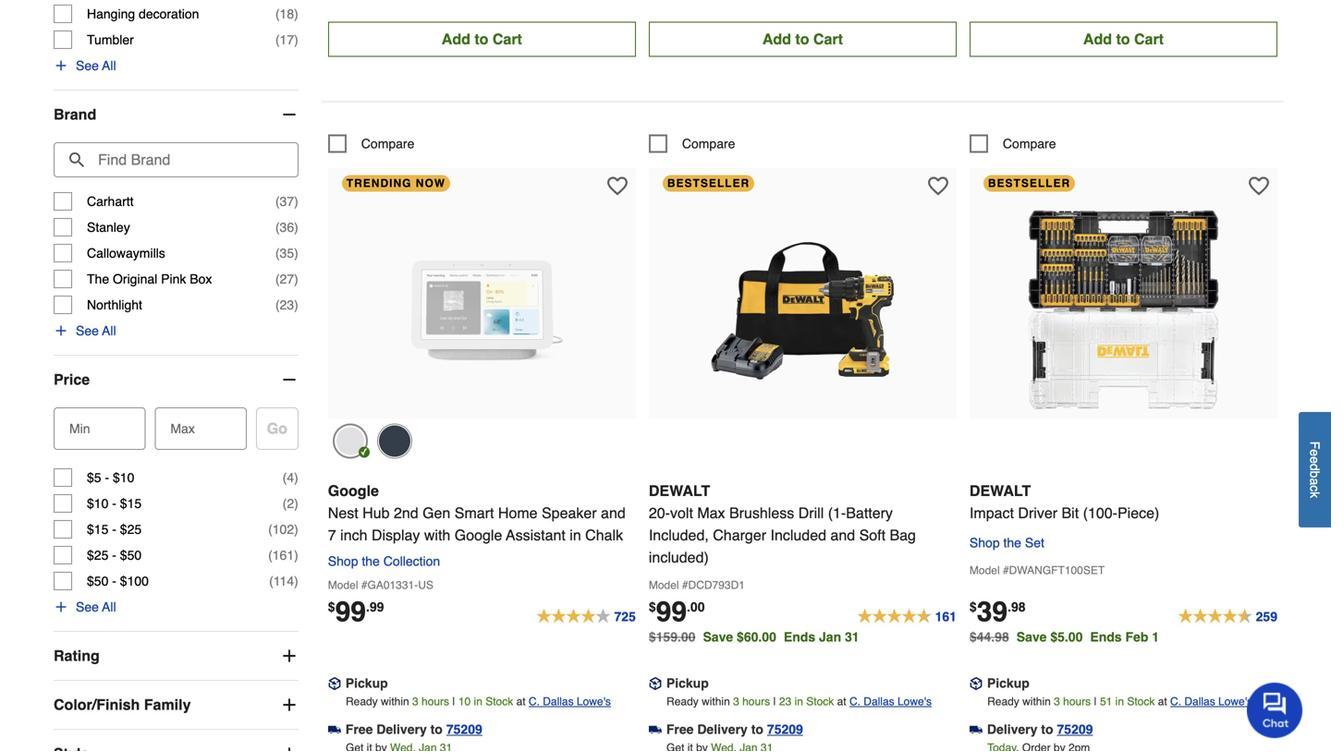 Task type: vqa. For each thing, say whether or not it's contained in the screenshot.


Task type: describe. For each thing, give the bounding box(es) containing it.
( for 27
[[275, 272, 280, 286]]

39
[[977, 596, 1008, 628]]

$ 39 .98
[[970, 596, 1026, 628]]

1 add to cart button from the left
[[328, 22, 636, 57]]

free for ready within 3 hours | 10 in stock at c. dallas lowe's
[[346, 723, 373, 738]]

stock for 51
[[1127, 696, 1155, 709]]

within for ready within 3 hours | 10 in stock at c. dallas lowe's
[[381, 696, 409, 709]]

ready within 3 hours | 23 in stock at c. dallas lowe's
[[667, 696, 932, 709]]

- for $10
[[112, 496, 116, 511]]

soft
[[860, 527, 886, 544]]

1
[[1152, 630, 1160, 645]]

ready for ready within 3 hours | 51 in stock at c. dallas lowe's
[[988, 696, 1020, 709]]

31
[[845, 630, 860, 645]]

| for 51
[[1094, 696, 1097, 709]]

) for ( 35 )
[[294, 246, 298, 261]]

0 vertical spatial google
[[328, 483, 379, 500]]

1 horizontal spatial google
[[455, 527, 502, 544]]

the for hub
[[362, 554, 380, 569]]

family
[[144, 697, 191, 714]]

.98
[[1008, 600, 1026, 615]]

dewalt dcd793d1 20-volt max brushless drill (1-battery included, charger included and soft bag included) image
[[701, 209, 905, 412]]

add to cart for 3rd add to cart button
[[1084, 31, 1164, 48]]

delivery to 75209
[[987, 723, 1093, 738]]

$159.00 save $60.00 ends jan 31
[[649, 630, 860, 645]]

$50 - $100
[[87, 574, 149, 589]]

model for impact driver bit (100-piece)
[[970, 565, 1000, 578]]

drill
[[799, 505, 824, 522]]

3 for 10
[[412, 696, 419, 709]]

price button
[[54, 356, 298, 404]]

2
[[287, 496, 294, 511]]

in inside google nest hub 2nd gen smart home speaker and 7 inch display with google assistant in chalk
[[570, 527, 581, 544]]

save for 39
[[1017, 630, 1047, 645]]

Find Brand text field
[[54, 142, 298, 177]]

now
[[416, 177, 446, 190]]

hours for 23
[[743, 696, 770, 709]]

pink
[[161, 272, 186, 286]]

color/finish family
[[54, 697, 191, 714]]

speaker
[[542, 505, 597, 522]]

delivery for ready within 3 hours | 23 in stock at c. dallas lowe's
[[697, 723, 748, 738]]

decoration
[[139, 6, 199, 21]]

model # ga01331-us
[[328, 579, 434, 592]]

hours for 51
[[1064, 696, 1091, 709]]

51
[[1100, 696, 1113, 709]]

) for ( 18 )
[[294, 6, 298, 21]]

ends feb 1 element
[[1091, 630, 1167, 645]]

99 for $ 99 .99
[[335, 596, 366, 628]]

dewalt for 20-
[[649, 483, 710, 500]]

dallas for ready within 3 hours | 51 in stock at c. dallas lowe's
[[1185, 696, 1216, 709]]

3 for 51
[[1054, 696, 1060, 709]]

1 horizontal spatial 23
[[779, 696, 792, 709]]

b
[[1308, 471, 1323, 478]]

( 37 )
[[275, 194, 298, 209]]

( for 2
[[283, 496, 287, 511]]

36
[[280, 220, 294, 235]]

- for $15
[[112, 522, 116, 537]]

0 horizontal spatial 23
[[280, 298, 294, 312]]

battery
[[846, 505, 893, 522]]

trending
[[347, 177, 412, 190]]

rating button
[[54, 632, 298, 680]]

- for $50
[[112, 574, 116, 589]]

( 4 )
[[283, 470, 298, 485]]

model for nest hub 2nd gen smart home speaker and 7 inch display with google assistant in chalk
[[328, 579, 358, 592]]

at for 23
[[837, 696, 847, 709]]

c. for 23
[[850, 696, 861, 709]]

dewalt 20-volt max brushless drill (1-battery included, charger included and soft bag included)
[[649, 483, 916, 566]]

( 161 )
[[268, 548, 298, 563]]

max inside dewalt 20-volt max brushless drill (1-battery included, charger included and soft bag included)
[[697, 505, 725, 522]]

161 button
[[858, 600, 957, 626]]

the
[[87, 272, 109, 286]]

assistant
[[506, 527, 566, 544]]

ready for ready within 3 hours | 23 in stock at c. dallas lowe's
[[667, 696, 699, 709]]

add for 1st add to cart button from left
[[442, 31, 471, 48]]

18
[[280, 6, 294, 21]]

) for ( 27 )
[[294, 272, 298, 286]]

$ 99 .00
[[649, 596, 705, 628]]

in for ready within 3 hours | 23 in stock at c. dallas lowe's
[[795, 696, 803, 709]]

free for ready within 3 hours | 23 in stock at c. dallas lowe's
[[667, 723, 694, 738]]

.99
[[366, 600, 384, 615]]

delivery for ready within 3 hours | 10 in stock at c. dallas lowe's
[[377, 723, 427, 738]]

ends jan 31 element
[[784, 630, 867, 645]]

3 75209 from the left
[[1057, 723, 1093, 738]]

( 2 )
[[283, 496, 298, 511]]

c. for 10
[[529, 696, 540, 709]]

dwangft100set
[[1009, 565, 1105, 578]]

| for 10
[[453, 696, 455, 709]]

$ for $ 99 .99
[[328, 600, 335, 615]]

c. dallas lowe's button for ready within 3 hours | 51 in stock at c. dallas lowe's
[[1171, 693, 1253, 712]]

1 horizontal spatial $25
[[120, 522, 142, 537]]

) for ( 17 )
[[294, 32, 298, 47]]

$100
[[120, 574, 149, 589]]

in for ready within 3 hours | 10 in stock at c. dallas lowe's
[[474, 696, 483, 709]]

see for price
[[76, 600, 99, 615]]

0 vertical spatial plus image
[[54, 323, 68, 338]]

google ga01331-us nest hub 2nd gen smart home speaker and 7 inch display with google assistant in chalk image
[[380, 209, 584, 412]]

impact
[[970, 505, 1014, 522]]

save for 99
[[703, 630, 733, 645]]

( 102 )
[[268, 522, 298, 537]]

1 horizontal spatial #
[[682, 579, 688, 592]]

within for ready within 3 hours | 23 in stock at c. dallas lowe's
[[702, 696, 730, 709]]

4
[[287, 470, 294, 485]]

bit
[[1062, 505, 1079, 522]]

stock for 10
[[486, 696, 513, 709]]

# for nest
[[361, 579, 368, 592]]

) for ( 4 )
[[294, 470, 298, 485]]

1 see all from the top
[[76, 58, 116, 73]]

brand button
[[54, 90, 298, 139]]

5001836499 element
[[328, 135, 415, 153]]

go
[[267, 420, 287, 437]]

0 horizontal spatial $50
[[87, 574, 109, 589]]

2 e from the top
[[1308, 457, 1323, 464]]

1 bestseller from the left
[[667, 177, 750, 190]]

at for 51
[[1158, 696, 1168, 709]]

27
[[280, 272, 294, 286]]

0 horizontal spatial $10
[[87, 496, 109, 511]]

$5
[[87, 470, 101, 485]]

set
[[1025, 536, 1045, 551]]

rating
[[54, 648, 100, 665]]

within for ready within 3 hours | 51 in stock at c. dallas lowe's
[[1023, 696, 1051, 709]]

3 delivery from the left
[[987, 723, 1038, 738]]

at for 10
[[516, 696, 526, 709]]

google nest hub 2nd gen smart home speaker and 7 inch display with google assistant in chalk
[[328, 483, 626, 544]]

color/finish
[[54, 697, 140, 714]]

and inside google nest hub 2nd gen smart home speaker and 7 inch display with google assistant in chalk
[[601, 505, 626, 522]]

a
[[1308, 478, 1323, 486]]

75209 button for 51
[[1057, 721, 1093, 739]]

dallas for ready within 3 hours | 23 in stock at c. dallas lowe's
[[864, 696, 895, 709]]

2 add to cart button from the left
[[649, 22, 957, 57]]

.00
[[687, 600, 705, 615]]

compare for 5001836499 element
[[361, 136, 415, 151]]

$25 - $50
[[87, 548, 142, 563]]

k
[[1308, 492, 1323, 498]]

( 17 )
[[275, 32, 298, 47]]

) for ( 23 )
[[294, 298, 298, 312]]

dewalt impact driver bit (100-piece)
[[970, 483, 1160, 522]]

0 vertical spatial max
[[171, 421, 195, 436]]

( for 23
[[275, 298, 280, 312]]

( 35 )
[[275, 246, 298, 261]]

model # dcd793d1
[[649, 579, 745, 592]]

102
[[273, 522, 294, 537]]

shop the collection link
[[328, 554, 448, 569]]

( 114 )
[[269, 574, 298, 589]]

plus image inside color/finish family button
[[280, 696, 298, 715]]

actual price $99.99 element
[[328, 596, 384, 628]]

lowe's for ready within 3 hours | 51 in stock at c. dallas lowe's
[[1219, 696, 1253, 709]]

) for ( 114 )
[[294, 574, 298, 589]]

gen
[[423, 505, 451, 522]]

included,
[[649, 527, 709, 544]]

( 18 )
[[275, 6, 298, 21]]

$ for $ 99 .00
[[649, 600, 656, 615]]

chat invite button image
[[1247, 682, 1304, 739]]

35
[[280, 246, 294, 261]]

shop the collection
[[328, 554, 440, 569]]

( for 4
[[283, 470, 287, 485]]

brushless
[[730, 505, 795, 522]]

add to cart for 1st add to cart button from left
[[442, 31, 522, 48]]

3 heart outline image from the left
[[1249, 176, 1269, 197]]

carhartt
[[87, 194, 134, 209]]

original
[[113, 272, 157, 286]]

(1-
[[828, 505, 846, 522]]

0 vertical spatial $10
[[113, 470, 134, 485]]

7
[[328, 527, 336, 544]]



Task type: locate. For each thing, give the bounding box(es) containing it.
0 vertical spatial see all button
[[54, 56, 116, 75]]

2 truck filled image from the left
[[649, 724, 662, 737]]

75209 down ready within 3 hours | 51 in stock at c. dallas lowe's
[[1057, 723, 1093, 738]]

3 up delivery to 75209 at the bottom right
[[1054, 696, 1060, 709]]

2 bestseller from the left
[[988, 177, 1071, 190]]

truck filled image for ready within 3 hours | 51 in stock at c. dallas lowe's
[[970, 724, 983, 737]]

0 vertical spatial see
[[76, 58, 99, 73]]

3 hours from the left
[[1064, 696, 1091, 709]]

see all button down northlight
[[54, 322, 116, 340]]

0 horizontal spatial stock
[[486, 696, 513, 709]]

( down ( 161 )
[[269, 574, 274, 589]]

2 horizontal spatial model
[[970, 565, 1000, 578]]

2 see all from the top
[[76, 323, 116, 338]]

259 button
[[1179, 600, 1278, 626]]

$44.98 save $5.00 ends feb 1
[[970, 630, 1160, 645]]

0 horizontal spatial at
[[516, 696, 526, 709]]

and up chalk at the bottom of page
[[601, 505, 626, 522]]

0 horizontal spatial and
[[601, 505, 626, 522]]

) down the '18'
[[294, 32, 298, 47]]

f e e d b a c k
[[1308, 442, 1323, 498]]

-
[[105, 470, 109, 485], [112, 496, 116, 511], [112, 522, 116, 537], [112, 548, 116, 563], [112, 574, 116, 589]]

compare
[[361, 136, 415, 151], [682, 136, 736, 151], [1003, 136, 1056, 151]]

0 horizontal spatial the
[[362, 554, 380, 569]]

2 heart outline image from the left
[[928, 176, 949, 197]]

hours left "51"
[[1064, 696, 1091, 709]]

$5 - $10
[[87, 470, 134, 485]]

1 stock from the left
[[486, 696, 513, 709]]

3 dallas from the left
[[1185, 696, 1216, 709]]

0 horizontal spatial free
[[346, 723, 373, 738]]

2 lowe's from the left
[[898, 696, 932, 709]]

dallas for ready within 3 hours | 10 in stock at c. dallas lowe's
[[543, 696, 574, 709]]

75209 for 10
[[446, 723, 482, 738]]

pickup image
[[649, 678, 662, 691]]

75209 down 10
[[446, 723, 482, 738]]

725 button
[[537, 600, 636, 626]]

price
[[54, 371, 90, 388]]

1 horizontal spatial add
[[763, 31, 791, 48]]

0 vertical spatial the
[[1004, 536, 1022, 551]]

161 inside button
[[935, 610, 957, 625]]

all
[[102, 58, 116, 73], [102, 323, 116, 338], [102, 600, 116, 615]]

dewalt inside dewalt 20-volt max brushless drill (1-battery included, charger included and soft bag included)
[[649, 483, 710, 500]]

) down ( 161 )
[[294, 574, 298, 589]]

shop down "impact"
[[970, 536, 1000, 551]]

c. dallas lowe's button down 31
[[850, 693, 932, 712]]

2 save from the left
[[1017, 630, 1047, 645]]

ready within 3 hours | 51 in stock at c. dallas lowe's
[[988, 696, 1253, 709]]

75209
[[446, 723, 482, 738], [767, 723, 803, 738], [1057, 723, 1093, 738]]

0 vertical spatial $50
[[120, 548, 142, 563]]

1 $ from the left
[[328, 600, 335, 615]]

plus image down ( 114 )
[[280, 647, 298, 666]]

0 horizontal spatial ready
[[346, 696, 378, 709]]

color/finish family button
[[54, 681, 298, 729]]

) down 36
[[294, 246, 298, 261]]

1 horizontal spatial shop
[[970, 536, 1000, 551]]

2 horizontal spatial #
[[1003, 565, 1009, 578]]

1 cart from the left
[[493, 31, 522, 48]]

1 vertical spatial 23
[[779, 696, 792, 709]]

lowe's for ready within 3 hours | 23 in stock at c. dallas lowe's
[[898, 696, 932, 709]]

0 horizontal spatial google
[[328, 483, 379, 500]]

5001674513 element
[[970, 135, 1056, 153]]

actual price $99.00 element
[[649, 596, 705, 628]]

see all down "tumbler"
[[76, 58, 116, 73]]

see all for price
[[76, 600, 116, 615]]

1 horizontal spatial ready
[[667, 696, 699, 709]]

see down $50 - $100
[[76, 600, 99, 615]]

2 99 from the left
[[656, 596, 687, 628]]

model up actual price $99.00 element on the bottom of the page
[[649, 579, 679, 592]]

1 c. from the left
[[529, 696, 540, 709]]

$60.00
[[737, 630, 777, 645]]

1 vertical spatial $50
[[87, 574, 109, 589]]

2 compare from the left
[[682, 136, 736, 151]]

1 at from the left
[[516, 696, 526, 709]]

truck filled image for ready within 3 hours | 23 in stock at c. dallas lowe's
[[649, 724, 662, 737]]

( for 17
[[275, 32, 280, 47]]

3 truck filled image from the left
[[970, 724, 983, 737]]

1 ends from the left
[[784, 630, 816, 645]]

2 horizontal spatial delivery
[[987, 723, 1038, 738]]

3 $ from the left
[[970, 600, 977, 615]]

chalk
[[585, 527, 623, 544]]

1 heart outline image from the left
[[607, 176, 628, 197]]

minus image for brand
[[280, 105, 298, 124]]

1 horizontal spatial 99
[[656, 596, 687, 628]]

heart outline image
[[607, 176, 628, 197], [928, 176, 949, 197], [1249, 176, 1269, 197]]

2 delivery from the left
[[697, 723, 748, 738]]

nest
[[328, 505, 358, 522]]

cart for 3rd add to cart button
[[1135, 31, 1164, 48]]

) for ( 161 )
[[294, 548, 298, 563]]

0 horizontal spatial 75209 button
[[446, 721, 482, 739]]

( for 161
[[268, 548, 273, 563]]

2 cart from the left
[[814, 31, 843, 48]]

2 horizontal spatial c.
[[1171, 696, 1182, 709]]

compare for 5014148635 'element'
[[682, 136, 736, 151]]

go button
[[256, 408, 298, 450]]

) up 2
[[294, 470, 298, 485]]

all for brand
[[102, 323, 116, 338]]

0 horizontal spatial plus image
[[54, 323, 68, 338]]

0 horizontal spatial dallas
[[543, 696, 574, 709]]

c. right 10
[[529, 696, 540, 709]]

2 horizontal spatial add to cart button
[[970, 22, 1278, 57]]

9 ) from the top
[[294, 496, 298, 511]]

and inside dewalt 20-volt max brushless drill (1-battery included, charger included and soft bag included)
[[831, 527, 855, 544]]

)
[[294, 6, 298, 21], [294, 32, 298, 47], [294, 194, 298, 209], [294, 220, 298, 235], [294, 246, 298, 261], [294, 272, 298, 286], [294, 298, 298, 312], [294, 470, 298, 485], [294, 496, 298, 511], [294, 522, 298, 537], [294, 548, 298, 563], [294, 574, 298, 589]]

1 add to cart from the left
[[442, 31, 522, 48]]

# for impact
[[1003, 565, 1009, 578]]

bestseller
[[667, 177, 750, 190], [988, 177, 1071, 190]]

3 down $159.00 save $60.00 ends jan 31
[[733, 696, 740, 709]]

minus image inside brand button
[[280, 105, 298, 124]]

1 vertical spatial and
[[831, 527, 855, 544]]

( up ( 161 )
[[268, 522, 273, 537]]

) up ( 114 )
[[294, 548, 298, 563]]

2 hours from the left
[[743, 696, 770, 709]]

ends for 99
[[784, 630, 816, 645]]

1 horizontal spatial max
[[697, 505, 725, 522]]

see all button
[[54, 56, 116, 75], [54, 322, 116, 340], [54, 598, 116, 617]]

cart for 1st add to cart button from left
[[493, 31, 522, 48]]

plus image up price
[[54, 323, 68, 338]]

1 horizontal spatial cart
[[814, 31, 843, 48]]

2 horizontal spatial add to cart
[[1084, 31, 1164, 48]]

0 horizontal spatial add to cart
[[442, 31, 522, 48]]

d
[[1308, 464, 1323, 471]]

truck filled image for ready within 3 hours | 10 in stock at c. dallas lowe's
[[328, 724, 341, 737]]

$ inside the $ 39 .98
[[970, 600, 977, 615]]

1 e from the top
[[1308, 450, 1323, 457]]

( for 102
[[268, 522, 273, 537]]

the for driver
[[1004, 536, 1022, 551]]

home
[[498, 505, 538, 522]]

0 horizontal spatial cart
[[493, 31, 522, 48]]

driver
[[1018, 505, 1058, 522]]

c. for 51
[[1171, 696, 1182, 709]]

ends for 39
[[1091, 630, 1122, 645]]

2 horizontal spatial c. dallas lowe's button
[[1171, 693, 1253, 712]]

hours
[[422, 696, 449, 709], [743, 696, 770, 709], [1064, 696, 1091, 709]]

0 horizontal spatial add to cart button
[[328, 22, 636, 57]]

3 add from the left
[[1084, 31, 1112, 48]]

c. dallas lowe's button
[[529, 693, 611, 712], [850, 693, 932, 712], [1171, 693, 1253, 712]]

0 horizontal spatial 161
[[273, 548, 294, 563]]

2 horizontal spatial add
[[1084, 31, 1112, 48]]

in for ready within 3 hours | 51 in stock at c. dallas lowe's
[[1116, 696, 1124, 709]]

$ inside $ 99 .99
[[328, 600, 335, 615]]

0 horizontal spatial $15
[[87, 522, 109, 537]]

2 horizontal spatial dallas
[[1185, 696, 1216, 709]]

3 see all button from the top
[[54, 598, 116, 617]]

$50 down $25 - $50
[[87, 574, 109, 589]]

1 see from the top
[[76, 58, 99, 73]]

) down ( 37 )
[[294, 220, 298, 235]]

1 vertical spatial see
[[76, 323, 99, 338]]

1 horizontal spatial model
[[649, 579, 679, 592]]

1 dewalt from the left
[[649, 483, 710, 500]]

0 horizontal spatial truck filled image
[[328, 724, 341, 737]]

0 horizontal spatial shop
[[328, 554, 358, 569]]

3 ) from the top
[[294, 194, 298, 209]]

pickup image for delivery
[[970, 678, 983, 691]]

plus image
[[54, 323, 68, 338], [280, 647, 298, 666]]

ready within 3 hours | 10 in stock at c. dallas lowe's
[[346, 696, 611, 709]]

bestseller down 5014148635 'element'
[[667, 177, 750, 190]]

2 vertical spatial see
[[76, 600, 99, 615]]

( for 36
[[275, 220, 280, 235]]

ready down $159.00
[[667, 696, 699, 709]]

1 horizontal spatial save
[[1017, 630, 1047, 645]]

) up 36
[[294, 194, 298, 209]]

at down 31
[[837, 696, 847, 709]]

shop for google nest hub 2nd gen smart home speaker and 7 inch display with google assistant in chalk
[[328, 554, 358, 569]]

dewalt dwangft100set impact driver bit (100-piece) image
[[1022, 209, 1226, 412]]

charcoal image
[[377, 424, 412, 459]]

23 down 27
[[280, 298, 294, 312]]

2 stock from the left
[[807, 696, 834, 709]]

1 horizontal spatial 75209
[[767, 723, 803, 738]]

lowe's down 259 "button"
[[1219, 696, 1253, 709]]

$25 up $25 - $50
[[120, 522, 142, 537]]

3 at from the left
[[1158, 696, 1168, 709]]

pickup for ready within 3 hours | 23 in stock at c. dallas lowe's
[[667, 676, 709, 691]]

2 horizontal spatial within
[[1023, 696, 1051, 709]]

10 ) from the top
[[294, 522, 298, 537]]

dewalt up volt
[[649, 483, 710, 500]]

c. dallas lowe's button down 259 "button"
[[1171, 693, 1253, 712]]

) down 4
[[294, 496, 298, 511]]

shop the set link
[[970, 532, 1045, 554]]

hours for 10
[[422, 696, 449, 709]]

within down $159.00 save $60.00 ends jan 31
[[702, 696, 730, 709]]

$159.00
[[649, 630, 696, 645]]

google down smart
[[455, 527, 502, 544]]

minus image
[[280, 105, 298, 124], [280, 371, 298, 389]]

1 hours from the left
[[422, 696, 449, 709]]

75209 button down 10
[[446, 721, 482, 739]]

# up .99 on the bottom left of the page
[[361, 579, 368, 592]]

2 horizontal spatial compare
[[1003, 136, 1056, 151]]

display
[[372, 527, 420, 544]]

99 for $ 99 .00
[[656, 596, 687, 628]]

plus image
[[54, 58, 68, 73], [54, 600, 68, 615], [280, 696, 298, 715], [280, 745, 298, 752]]

) for ( 37 )
[[294, 194, 298, 209]]

3 cart from the left
[[1135, 31, 1164, 48]]

in
[[570, 527, 581, 544], [474, 696, 483, 709], [795, 696, 803, 709], [1116, 696, 1124, 709]]

c. right "51"
[[1171, 696, 1182, 709]]

2 minus image from the top
[[280, 371, 298, 389]]

bag
[[890, 527, 916, 544]]

# up .00
[[682, 579, 688, 592]]

99 down model # ga01331-us
[[335, 596, 366, 628]]

1 horizontal spatial plus image
[[280, 647, 298, 666]]

1 horizontal spatial dewalt
[[970, 483, 1031, 500]]

( up 17
[[275, 6, 280, 21]]

savings save $5.00 element
[[1017, 630, 1167, 645]]

c. dallas lowe's button for ready within 3 hours | 23 in stock at c. dallas lowe's
[[850, 693, 932, 712]]

2 horizontal spatial 3
[[1054, 696, 1060, 709]]

3 stock from the left
[[1127, 696, 1155, 709]]

shop for dewalt impact driver bit (100-piece)
[[970, 536, 1000, 551]]

0 horizontal spatial heart outline image
[[607, 176, 628, 197]]

ends
[[784, 630, 816, 645], [1091, 630, 1122, 645]]

2 add to cart from the left
[[763, 31, 843, 48]]

0 horizontal spatial 99
[[335, 596, 366, 628]]

2 pickup from the left
[[667, 676, 709, 691]]

1 vertical spatial minus image
[[280, 371, 298, 389]]

0 vertical spatial 23
[[280, 298, 294, 312]]

0 horizontal spatial dewalt
[[649, 483, 710, 500]]

truck filled image
[[328, 724, 341, 737], [649, 724, 662, 737], [970, 724, 983, 737]]

2 75209 from the left
[[767, 723, 803, 738]]

7 ) from the top
[[294, 298, 298, 312]]

1 c. dallas lowe's button from the left
[[529, 693, 611, 712]]

3 ready from the left
[[988, 696, 1020, 709]]

$50 up $100 on the bottom of page
[[120, 548, 142, 563]]

tumbler
[[87, 32, 134, 47]]

2 3 from the left
[[733, 696, 740, 709]]

the left set
[[1004, 536, 1022, 551]]

c.
[[529, 696, 540, 709], [850, 696, 861, 709], [1171, 696, 1182, 709]]

plus image inside rating button
[[280, 647, 298, 666]]

stanley
[[87, 220, 130, 235]]

114
[[274, 574, 294, 589]]

bestseller down 5001674513 element
[[988, 177, 1071, 190]]

2 ends from the left
[[1091, 630, 1122, 645]]

17
[[280, 32, 294, 47]]

3 see all from the top
[[76, 600, 116, 615]]

1 horizontal spatial heart outline image
[[928, 176, 949, 197]]

$25
[[120, 522, 142, 537], [87, 548, 109, 563]]

2 ) from the top
[[294, 32, 298, 47]]

2 dewalt from the left
[[970, 483, 1031, 500]]

| for 23
[[773, 696, 776, 709]]

1 horizontal spatial c.
[[850, 696, 861, 709]]

5 ) from the top
[[294, 246, 298, 261]]

( for 114
[[269, 574, 274, 589]]

2 vertical spatial see all button
[[54, 598, 116, 617]]

2 horizontal spatial truck filled image
[[970, 724, 983, 737]]

c. dallas lowe's button for ready within 3 hours | 10 in stock at c. dallas lowe's
[[529, 693, 611, 712]]

volt
[[670, 505, 693, 522]]

0 horizontal spatial 3
[[412, 696, 419, 709]]

save down .98 in the right of the page
[[1017, 630, 1047, 645]]

within up delivery to 75209 at the bottom right
[[1023, 696, 1051, 709]]

2 | from the left
[[773, 696, 776, 709]]

1 delivery from the left
[[377, 723, 427, 738]]

( down 27
[[275, 298, 280, 312]]

20-
[[649, 505, 670, 522]]

inch
[[340, 527, 368, 544]]

3 add to cart button from the left
[[970, 22, 1278, 57]]

( down ( 102 ) at the left of the page
[[268, 548, 273, 563]]

2 all from the top
[[102, 323, 116, 338]]

f
[[1308, 442, 1323, 450]]

actual price $39.98 element
[[970, 596, 1026, 628]]

compare inside 5001836499 element
[[361, 136, 415, 151]]

dcd793d1
[[688, 579, 745, 592]]

1 vertical spatial $25
[[87, 548, 109, 563]]

$ up was price $44.98 element
[[970, 600, 977, 615]]

ready for ready within 3 hours | 10 in stock at c. dallas lowe's
[[346, 696, 378, 709]]

2 horizontal spatial 75209 button
[[1057, 721, 1093, 739]]

ready down $ 99 .99
[[346, 696, 378, 709]]

2 horizontal spatial at
[[1158, 696, 1168, 709]]

# down shop the set
[[1003, 565, 1009, 578]]

1 vertical spatial the
[[362, 554, 380, 569]]

smart
[[455, 505, 494, 522]]

$10 - $15
[[87, 496, 142, 511]]

0 horizontal spatial save
[[703, 630, 733, 645]]

shop the set
[[970, 536, 1045, 551]]

the original pink box
[[87, 272, 212, 286]]

box
[[190, 272, 212, 286]]

stock for 23
[[807, 696, 834, 709]]

see all button for price
[[54, 598, 116, 617]]

) up 17
[[294, 6, 298, 21]]

$ 99 .99
[[328, 596, 384, 628]]

minus image inside price button
[[280, 371, 298, 389]]

1 horizontal spatial within
[[702, 696, 730, 709]]

ga01331-
[[368, 579, 418, 592]]

( 27 )
[[275, 272, 298, 286]]

1 pickup image from the left
[[328, 678, 341, 691]]

compare for 5001674513 element
[[1003, 136, 1056, 151]]

shop
[[970, 536, 1000, 551], [328, 554, 358, 569]]

$ left .99 on the bottom left of the page
[[328, 600, 335, 615]]

( for 37
[[275, 194, 280, 209]]

dewalt for impact
[[970, 483, 1031, 500]]

3 see from the top
[[76, 600, 99, 615]]

2 free from the left
[[667, 723, 694, 738]]

1 all from the top
[[102, 58, 116, 73]]

( down 36
[[275, 246, 280, 261]]

max right volt
[[697, 505, 725, 522]]

1 see all button from the top
[[54, 56, 116, 75]]

725
[[614, 610, 636, 625]]

2 horizontal spatial ready
[[988, 696, 1020, 709]]

37
[[280, 194, 294, 209]]

jan
[[819, 630, 842, 645]]

3 c. dallas lowe's button from the left
[[1171, 693, 1253, 712]]

2 see from the top
[[76, 323, 99, 338]]

- up $25 - $50
[[112, 522, 116, 537]]

) for ( 102 )
[[294, 522, 298, 537]]

in right 10
[[474, 696, 483, 709]]

1 minus image from the top
[[280, 105, 298, 124]]

1 lowe's from the left
[[577, 696, 611, 709]]

12 ) from the top
[[294, 574, 298, 589]]

0 horizontal spatial ends
[[784, 630, 816, 645]]

$ inside $ 99 .00
[[649, 600, 656, 615]]

included)
[[649, 549, 709, 566]]

3 all from the top
[[102, 600, 116, 615]]

|
[[453, 696, 455, 709], [773, 696, 776, 709], [1094, 696, 1097, 709]]

the up model # ga01331-us
[[362, 554, 380, 569]]

8 ) from the top
[[294, 470, 298, 485]]

0 horizontal spatial delivery
[[377, 723, 427, 738]]

3
[[412, 696, 419, 709], [733, 696, 740, 709], [1054, 696, 1060, 709]]

( down ( 37 )
[[275, 220, 280, 235]]

0 horizontal spatial add
[[442, 31, 471, 48]]

| left 10
[[453, 696, 455, 709]]

see down "tumbler"
[[76, 58, 99, 73]]

cart for second add to cart button from the left
[[814, 31, 843, 48]]

2 horizontal spatial cart
[[1135, 31, 1164, 48]]

was price $44.98 element
[[970, 626, 1017, 645]]

3 compare from the left
[[1003, 136, 1056, 151]]

23 down savings save $60.00 element
[[779, 696, 792, 709]]

free delivery to 75209 down ready within 3 hours | 23 in stock at c. dallas lowe's
[[667, 723, 803, 738]]

1 horizontal spatial 75209 button
[[767, 721, 803, 739]]

2 c. from the left
[[850, 696, 861, 709]]

0 horizontal spatial compare
[[361, 136, 415, 151]]

ends left feb
[[1091, 630, 1122, 645]]

all down northlight
[[102, 323, 116, 338]]

1 horizontal spatial pickup image
[[970, 678, 983, 691]]

75209 for 23
[[767, 723, 803, 738]]

3 c. from the left
[[1171, 696, 1182, 709]]

chalk image
[[333, 424, 368, 459]]

1 dallas from the left
[[543, 696, 574, 709]]

2 vertical spatial all
[[102, 600, 116, 615]]

f e e d b a c k button
[[1299, 412, 1332, 528]]

2 pickup image from the left
[[970, 678, 983, 691]]

11 ) from the top
[[294, 548, 298, 563]]

3 pickup from the left
[[987, 676, 1030, 691]]

see all
[[76, 58, 116, 73], [76, 323, 116, 338], [76, 600, 116, 615]]

0 vertical spatial see all
[[76, 58, 116, 73]]

and down (1-
[[831, 527, 855, 544]]

1 within from the left
[[381, 696, 409, 709]]

with
[[424, 527, 451, 544]]

2 horizontal spatial stock
[[1127, 696, 1155, 709]]

75209 button down ready within 3 hours | 23 in stock at c. dallas lowe's
[[767, 721, 803, 739]]

compare inside 5014148635 'element'
[[682, 136, 736, 151]]

0 horizontal spatial bestseller
[[667, 177, 750, 190]]

1 pickup from the left
[[346, 676, 388, 691]]

2 see all button from the top
[[54, 322, 116, 340]]

in down 'speaker'
[[570, 527, 581, 544]]

add for 3rd add to cart button
[[1084, 31, 1112, 48]]

pickup for ready within 3 hours | 51 in stock at c. dallas lowe's
[[987, 676, 1030, 691]]

within
[[381, 696, 409, 709], [702, 696, 730, 709], [1023, 696, 1051, 709]]

stock
[[486, 696, 513, 709], [807, 696, 834, 709], [1127, 696, 1155, 709]]

e
[[1308, 450, 1323, 457], [1308, 457, 1323, 464]]

google up nest
[[328, 483, 379, 500]]

minus image for price
[[280, 371, 298, 389]]

0 vertical spatial and
[[601, 505, 626, 522]]

$10 up the $10 - $15 on the left bottom of page
[[113, 470, 134, 485]]

4 ) from the top
[[294, 220, 298, 235]]

see all button down "tumbler"
[[54, 56, 116, 75]]

add to cart for second add to cart button from the left
[[763, 31, 843, 48]]

$ right 725
[[649, 600, 656, 615]]

2 within from the left
[[702, 696, 730, 709]]

6 ) from the top
[[294, 272, 298, 286]]

3 for 23
[[733, 696, 740, 709]]

) up ( 23 )
[[294, 272, 298, 286]]

- right $5
[[105, 470, 109, 485]]

3 | from the left
[[1094, 696, 1097, 709]]

stock right 10
[[486, 696, 513, 709]]

3 lowe's from the left
[[1219, 696, 1253, 709]]

$ for $ 39 .98
[[970, 600, 977, 615]]

see all for brand
[[76, 323, 116, 338]]

min
[[69, 421, 90, 436]]

1 horizontal spatial pickup
[[667, 676, 709, 691]]

model up $ 99 .99
[[328, 579, 358, 592]]

259
[[1256, 610, 1278, 625]]

$15
[[120, 496, 142, 511], [87, 522, 109, 537]]

0 vertical spatial minus image
[[280, 105, 298, 124]]

75209 button for 23
[[767, 721, 803, 739]]

161 down ( 102 ) at the left of the page
[[273, 548, 294, 563]]

2 $ from the left
[[649, 600, 656, 615]]

at right "51"
[[1158, 696, 1168, 709]]

( for 35
[[275, 246, 280, 261]]

hours down $60.00
[[743, 696, 770, 709]]

brand
[[54, 106, 96, 123]]

1 vertical spatial shop
[[328, 554, 358, 569]]

1 vertical spatial all
[[102, 323, 116, 338]]

2 add from the left
[[763, 31, 791, 48]]

model # dwangft100set
[[970, 565, 1105, 578]]

1 vertical spatial $15
[[87, 522, 109, 537]]

$44.98
[[970, 630, 1009, 645]]

minus image down 17
[[280, 105, 298, 124]]

| left "51"
[[1094, 696, 1097, 709]]

all down "tumbler"
[[102, 58, 116, 73]]

2 horizontal spatial 75209
[[1057, 723, 1093, 738]]

1 75209 button from the left
[[446, 721, 482, 739]]

within left 10
[[381, 696, 409, 709]]

2 horizontal spatial $
[[970, 600, 977, 615]]

0 vertical spatial $15
[[120, 496, 142, 511]]

add to cart button
[[328, 22, 636, 57], [649, 22, 957, 57], [970, 22, 1278, 57]]

( up 102
[[283, 496, 287, 511]]

1 truck filled image from the left
[[328, 724, 341, 737]]

compare inside 5001674513 element
[[1003, 136, 1056, 151]]

( down the '18'
[[275, 32, 280, 47]]

$10 down $5
[[87, 496, 109, 511]]

savings save $60.00 element
[[703, 630, 867, 645]]

pickup image down the actual price $99.99 element
[[328, 678, 341, 691]]

1 horizontal spatial $15
[[120, 496, 142, 511]]

2 ready from the left
[[667, 696, 699, 709]]

hanging decoration
[[87, 6, 199, 21]]

pickup image
[[328, 678, 341, 691], [970, 678, 983, 691]]

3 75209 button from the left
[[1057, 721, 1093, 739]]

see all button down $50 - $100
[[54, 598, 116, 617]]

1 ) from the top
[[294, 6, 298, 21]]

ready
[[346, 696, 378, 709], [667, 696, 699, 709], [988, 696, 1020, 709]]

pickup image for free
[[328, 678, 341, 691]]

1 ready from the left
[[346, 696, 378, 709]]

dewalt inside "dewalt impact driver bit (100-piece)"
[[970, 483, 1031, 500]]

3 within from the left
[[1023, 696, 1051, 709]]

) down '( 2 )'
[[294, 522, 298, 537]]

included
[[771, 527, 827, 544]]

free delivery to 75209 for 10
[[346, 723, 482, 738]]

1 99 from the left
[[335, 596, 366, 628]]

c. down 31
[[850, 696, 861, 709]]

( up 36
[[275, 194, 280, 209]]

was price $159.00 element
[[649, 626, 703, 645]]

0 vertical spatial shop
[[970, 536, 1000, 551]]

save down .00
[[703, 630, 733, 645]]

1 add from the left
[[442, 31, 471, 48]]

$15 up $15 - $25 on the bottom of page
[[120, 496, 142, 511]]

feb
[[1126, 630, 1149, 645]]

2 free delivery to 75209 from the left
[[667, 723, 803, 738]]

1 horizontal spatial hours
[[743, 696, 770, 709]]

1 vertical spatial plus image
[[280, 647, 298, 666]]

) for ( 36 )
[[294, 220, 298, 235]]

1 horizontal spatial 161
[[935, 610, 957, 625]]

dewalt up "impact"
[[970, 483, 1031, 500]]

75209 button for 10
[[446, 721, 482, 739]]

hours left 10
[[422, 696, 449, 709]]

1 horizontal spatial $50
[[120, 548, 142, 563]]

collection
[[383, 554, 440, 569]]

161 left "39"
[[935, 610, 957, 625]]

the inside shop the set link
[[1004, 536, 1022, 551]]

2 at from the left
[[837, 696, 847, 709]]

- for $5
[[105, 470, 109, 485]]

add for second add to cart button from the left
[[763, 31, 791, 48]]

see for brand
[[76, 323, 99, 338]]

5014148635 element
[[649, 135, 736, 153]]

2 horizontal spatial heart outline image
[[1249, 176, 1269, 197]]

1 75209 from the left
[[446, 723, 482, 738]]

0 horizontal spatial pickup
[[346, 676, 388, 691]]

all for price
[[102, 600, 116, 615]]

trending now
[[347, 177, 446, 190]]

see all down $50 - $100
[[76, 600, 116, 615]]

in down savings save $60.00 element
[[795, 696, 803, 709]]

75209 down ready within 3 hours | 23 in stock at c. dallas lowe's
[[767, 723, 803, 738]]

) for ( 2 )
[[294, 496, 298, 511]]

2 vertical spatial see all
[[76, 600, 116, 615]]



